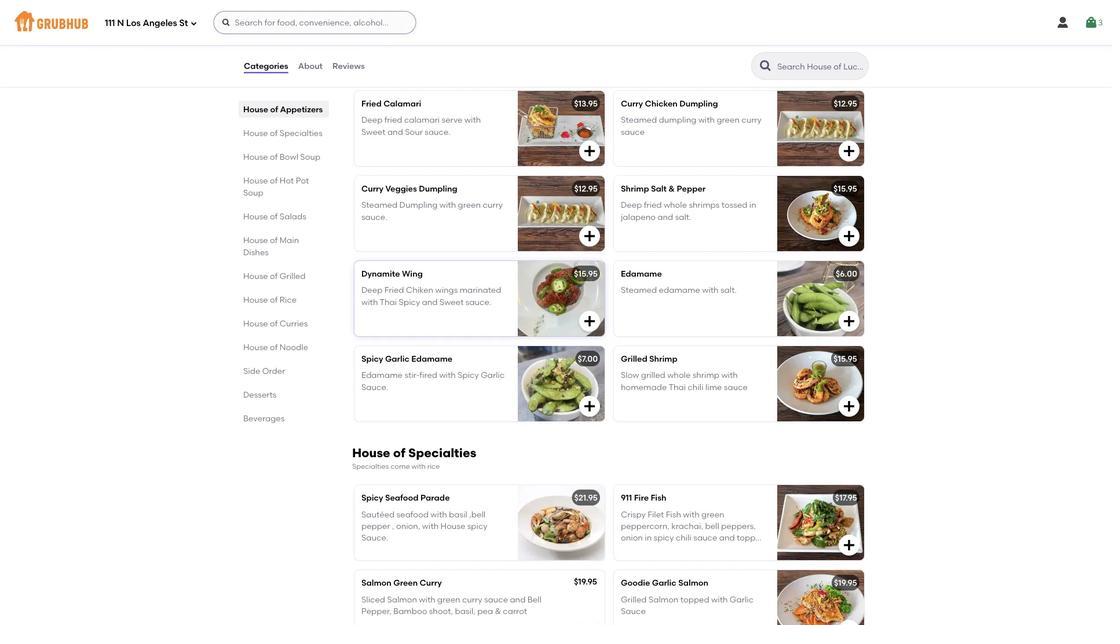 Task type: vqa. For each thing, say whether or not it's contained in the screenshot.


Task type: describe. For each thing, give the bounding box(es) containing it.
house of hot pot soup
[[243, 176, 309, 198]]

1 horizontal spatial $19.95
[[834, 579, 857, 588]]

onion
[[621, 533, 643, 543]]

desserts tab
[[243, 389, 324, 401]]

sautéed
[[361, 510, 395, 520]]

,
[[392, 522, 394, 531]]

edamame
[[659, 285, 700, 295]]

dumpling for curry veggies dumpling
[[419, 184, 457, 194]]

seafood
[[397, 510, 429, 520]]

house of hot pot soup tab
[[243, 174, 324, 199]]

carrot
[[503, 607, 527, 617]]

thai for grilled
[[669, 382, 686, 392]]

$15.95 for deep fried whole shrimps tossed in jalapeno and salt.
[[834, 184, 857, 194]]

house for house of curries
[[243, 319, 268, 328]]

topped inside crispy filet fish with green peppercorn, krachai, bell peppers, onion in spicy chili sauce and topped with crispy basil
[[737, 533, 766, 543]]

with inside edamame stir-fired with spicy garlic sauce.
[[439, 371, 456, 380]]

side order tab
[[243, 365, 324, 377]]

main
[[280, 235, 299, 245]]

svg image inside 3 button
[[1084, 16, 1098, 30]]

of for house of salads
[[270, 211, 278, 221]]

$15.95 for deep fried chiken wings marinated with thai spicy and sweet sauce.
[[574, 269, 598, 279]]

basil inside sautéed seafood with basil ,bell pepper , onion, with house spicy sauce.
[[449, 510, 467, 520]]

crispy
[[621, 510, 646, 520]]

basil inside crispy filet fish with green peppercorn, krachai, bell peppers, onion in spicy chili sauce and topped with crispy basil
[[665, 545, 683, 555]]

salmon green curry
[[361, 579, 442, 588]]

sauce inside sliced salmon  with green curry sauce and bell pepper, bamboo shoot, basil, pea & carrot
[[484, 595, 508, 605]]

steamed dumpling with green curry sauce.
[[361, 200, 503, 222]]

sauce. inside 'steamed chicken dumpling served with sweet soy sauce.'
[[422, 42, 448, 51]]

order
[[262, 366, 285, 376]]

fish for filet
[[666, 510, 681, 520]]

wing
[[402, 269, 423, 279]]

edamame image
[[777, 261, 864, 336]]

house for house of rice
[[243, 295, 268, 305]]

svg image for grilled salmon topped with garlic sauce
[[842, 624, 856, 626]]

house of specialties
[[243, 128, 323, 138]]

$12.95 for steamed dumpling with green curry sauce
[[834, 99, 857, 109]]

house of curries tab
[[243, 317, 324, 330]]

chili inside crispy filet fish with green peppercorn, krachai, bell peppers, onion in spicy chili sauce and topped with crispy basil
[[676, 533, 692, 543]]

deep for deep fried chiken wings marinated with thai spicy and sweet sauce.
[[361, 285, 383, 295]]

curry for salmon green curry
[[462, 595, 482, 605]]

house of bowl soup
[[243, 152, 320, 162]]

fired
[[420, 371, 437, 380]]

search icon image
[[759, 59, 773, 73]]

spicy seafood parade image
[[518, 486, 605, 561]]

dishes
[[243, 247, 269, 257]]

of for house of main dishes
[[270, 235, 278, 245]]

st
[[179, 18, 188, 28]]

goodie garlic salmon image
[[777, 571, 864, 626]]

soy for steamed
[[406, 42, 420, 51]]

fried chicken dumpling served with sweet soy sauce. button
[[614, 6, 864, 81]]

with inside fried chicken dumpling served with sweet soy sauce.
[[745, 30, 761, 40]]

with inside steamed dumpling with green curry sauce.
[[440, 200, 456, 210]]

angeles
[[143, 18, 177, 28]]

$17.95
[[835, 493, 857, 503]]

salmon up sliced
[[361, 579, 392, 588]]

dumpling for steamed chicken dumpling served with sweet soy sauce.
[[434, 30, 472, 40]]

of for house of hot pot soup
[[270, 176, 278, 185]]

chiken
[[406, 285, 433, 295]]

1 horizontal spatial specialties
[[352, 462, 389, 471]]

house of noodle
[[243, 342, 308, 352]]

seafood
[[385, 493, 419, 503]]

1 vertical spatial salt.
[[721, 285, 737, 295]]

fried chicken dumpling served with sweet soy sauce.
[[621, 30, 761, 51]]

soy for fried
[[647, 42, 661, 51]]

sauce. inside steamed dumpling with green curry sauce.
[[361, 212, 387, 222]]

steamed edamame with salt.
[[621, 285, 737, 295]]

dumpling
[[659, 115, 696, 125]]

$6.00
[[836, 269, 857, 279]]

categories
[[244, 61, 288, 71]]

crispy filet fish with green peppercorn, krachai, bell peppers, onion in spicy chili sauce and topped with crispy basil
[[621, 510, 766, 555]]

beverages
[[243, 414, 285, 423]]

with inside house of specialties specialties come with rice
[[412, 462, 426, 471]]

slow
[[621, 371, 639, 380]]

onion,
[[396, 522, 420, 531]]

grilled
[[641, 371, 665, 380]]

house for house of salads
[[243, 211, 268, 221]]

with inside steamed dumpling with green curry sauce
[[698, 115, 715, 125]]

steamed dumpling with green curry sauce
[[621, 115, 762, 137]]

svg image for steamed edamame with salt.
[[842, 314, 856, 328]]

sweet for fried
[[621, 42, 645, 51]]

with inside slow grilled whole shrimp with homemade thai chili lime sauce
[[721, 371, 738, 380]]

filet
[[648, 510, 664, 520]]

sauce. inside 'deep fried calamari serve with sweet and sour sauce.'
[[425, 127, 451, 137]]

of for house of appetizers
[[270, 104, 278, 114]]

crispy
[[639, 545, 663, 555]]

of for house of curries
[[270, 319, 278, 328]]

svg image for deep fried chiken wings marinated with thai spicy and sweet sauce.
[[583, 314, 597, 328]]

shoot,
[[429, 607, 453, 617]]

bell
[[705, 522, 719, 531]]

house for house of grilled
[[243, 271, 268, 281]]

deep fried chiken wings marinated with thai spicy and sweet sauce.
[[361, 285, 501, 307]]

steamed for sauce
[[621, 115, 657, 125]]

& inside sliced salmon  with green curry sauce and bell pepper, bamboo shoot, basil, pea & carrot
[[495, 607, 501, 617]]

dynamite wing image
[[518, 261, 605, 336]]

sauce
[[621, 607, 646, 617]]

salmon inside sliced salmon  with green curry sauce and bell pepper, bamboo shoot, basil, pea & carrot
[[387, 595, 417, 605]]

reviews
[[333, 61, 365, 71]]

about button
[[298, 45, 323, 87]]

911 fire fish
[[621, 493, 666, 503]]

curry for curry veggies dumpling
[[483, 200, 503, 210]]

house for house of noodle
[[243, 342, 268, 352]]

fried chicken dumpling image
[[777, 6, 864, 81]]

deep fried whole shrimps tossed in jalapeno and salt.
[[621, 200, 756, 222]]

side
[[243, 366, 260, 376]]

steamed for sweet
[[361, 30, 398, 40]]

about
[[298, 61, 323, 71]]

fried calamari
[[361, 99, 421, 109]]

fish for fire
[[651, 493, 666, 503]]

sauce. inside edamame stir-fired with spicy garlic sauce.
[[361, 382, 388, 392]]

spicy garlic edamame image
[[518, 346, 605, 422]]

house of salads
[[243, 211, 306, 221]]

sour
[[405, 127, 423, 137]]

soup inside house of hot pot soup
[[243, 188, 263, 198]]

side order
[[243, 366, 285, 376]]

pepper,
[[361, 607, 391, 617]]

lime
[[706, 382, 722, 392]]

dynamite wing
[[361, 269, 423, 279]]

svg image for slow grilled whole shrimp with homemade thai chili lime sauce
[[842, 400, 856, 413]]

specialties for house of specialties
[[280, 128, 323, 138]]

fried for fried chicken dumpling served with sweet soy sauce.
[[621, 30, 641, 40]]

svg image for deep fried whole shrimps tossed in jalapeno and salt.
[[842, 229, 856, 243]]

house for house of hot pot soup
[[243, 176, 268, 185]]

grilled for grilled salmon topped with garlic sauce
[[621, 595, 647, 605]]

jalapeno
[[621, 212, 656, 222]]

svg image for curry chicken dumpling
[[583, 144, 597, 158]]

edamame stir-fired with spicy garlic sauce.
[[361, 371, 505, 392]]

curry for curry chicken dumpling
[[621, 99, 643, 109]]

specialties for house of specialties specialties come with rice
[[408, 446, 476, 461]]

n
[[117, 18, 124, 28]]

911
[[621, 493, 632, 503]]

sauce inside crispy filet fish with green peppercorn, krachai, bell peppers, onion in spicy chili sauce and topped with crispy basil
[[694, 533, 717, 543]]

deep for deep fried whole shrimps tossed in jalapeno and salt.
[[621, 200, 642, 210]]

serve
[[442, 115, 463, 125]]

salmon up grilled salmon topped with garlic sauce
[[678, 579, 709, 588]]

svg image for goodie garlic salmon
[[583, 624, 597, 626]]

spicy inside deep fried chiken wings marinated with thai spicy and sweet sauce.
[[399, 297, 420, 307]]

grilled salmon topped with garlic sauce
[[621, 595, 754, 617]]

curry chicken dumpling image
[[777, 91, 864, 166]]

pot
[[296, 176, 309, 185]]

grilled inside tab
[[280, 271, 305, 281]]

goodie garlic salmon
[[621, 579, 709, 588]]

spicy inside edamame stir-fired with spicy garlic sauce.
[[458, 371, 479, 380]]

come
[[391, 462, 410, 471]]

beverages tab
[[243, 412, 324, 425]]

green for sliced salmon  with green curry sauce and bell pepper, bamboo shoot, basil, pea & carrot
[[437, 595, 460, 605]]

green for steamed dumpling with green curry sauce.
[[458, 200, 481, 210]]

steamed chicken dumpling served with sweet soy sauce.
[[361, 30, 500, 51]]

homemade
[[621, 382, 667, 392]]

spicy inside crispy filet fish with green peppercorn, krachai, bell peppers, onion in spicy chili sauce and topped with crispy basil
[[654, 533, 674, 543]]

sauce inside slow grilled whole shrimp with homemade thai chili lime sauce
[[724, 382, 748, 392]]

parade
[[421, 493, 450, 503]]

tossed
[[722, 200, 748, 210]]

111
[[105, 18, 115, 28]]

sauce. inside deep fried chiken wings marinated with thai spicy and sweet sauce.
[[466, 297, 491, 307]]

and inside deep fried chiken wings marinated with thai spicy and sweet sauce.
[[422, 297, 438, 307]]

reviews button
[[332, 45, 365, 87]]

with inside 'deep fried calamari serve with sweet and sour sauce.'
[[464, 115, 481, 125]]

with inside grilled salmon topped with garlic sauce
[[711, 595, 728, 605]]

house of appetizers
[[243, 104, 323, 114]]

of for house of noodle
[[270, 342, 278, 352]]

pepper
[[361, 522, 390, 531]]

house for house of specialties specialties come with rice
[[352, 446, 390, 461]]

1 vertical spatial shrimp
[[649, 354, 678, 364]]

house of main dishes
[[243, 235, 299, 257]]



Task type: locate. For each thing, give the bounding box(es) containing it.
house of grilled tab
[[243, 270, 324, 282]]

$21.95
[[574, 493, 598, 503]]

steamed down curry chicken dumpling
[[621, 115, 657, 125]]

and inside deep fried whole shrimps tossed in jalapeno and salt.
[[658, 212, 673, 222]]

whole
[[664, 200, 687, 210], [667, 371, 691, 380]]

$19.95
[[574, 577, 597, 587], [834, 579, 857, 588]]

served for steamed chicken dumpling served with sweet soy sauce.
[[474, 30, 500, 40]]

grilled up rice on the top
[[280, 271, 305, 281]]

edamame for edamame
[[621, 269, 662, 279]]

specialties down appetizers on the left of page
[[280, 128, 323, 138]]

0 horizontal spatial topped
[[681, 595, 709, 605]]

house of appetizers tab
[[243, 103, 324, 115]]

house inside tab
[[243, 211, 268, 221]]

house of specialties specialties come with rice
[[352, 446, 476, 471]]

and up carrot
[[510, 595, 526, 605]]

curry for curry veggies dumpling
[[361, 184, 384, 194]]

1 vertical spatial spicy
[[654, 533, 674, 543]]

house
[[243, 104, 268, 114], [243, 128, 268, 138], [243, 152, 268, 162], [243, 176, 268, 185], [243, 211, 268, 221], [243, 235, 268, 245], [243, 271, 268, 281], [243, 295, 268, 305], [243, 319, 268, 328], [243, 342, 268, 352], [352, 446, 390, 461], [441, 522, 465, 531]]

deep down dynamite
[[361, 285, 383, 295]]

house of rice tab
[[243, 294, 324, 306]]

fried inside deep fried chiken wings marinated with thai spicy and sweet sauce.
[[384, 285, 404, 295]]

curry left veggies
[[361, 184, 384, 194]]

in right tossed
[[750, 200, 756, 210]]

curry inside steamed dumpling with green curry sauce.
[[483, 200, 503, 210]]

thai right homemade
[[669, 382, 686, 392]]

svg image
[[1084, 16, 1098, 30], [222, 18, 231, 27], [842, 59, 856, 73], [842, 144, 856, 158], [583, 229, 597, 243], [842, 229, 856, 243], [583, 314, 597, 328], [842, 314, 856, 328], [842, 400, 856, 413], [842, 539, 856, 553], [842, 624, 856, 626]]

of left rice on the top
[[270, 295, 278, 305]]

basil left ,bell on the left
[[449, 510, 467, 520]]

deep for deep fried calamari serve with sweet and sour sauce.
[[361, 115, 383, 125]]

1 vertical spatial &
[[495, 607, 501, 617]]

edamame inside edamame stir-fired with spicy garlic sauce.
[[361, 371, 403, 380]]

1 vertical spatial chili
[[676, 533, 692, 543]]

sweet inside 'steamed chicken dumpling served with sweet soy sauce.'
[[380, 42, 404, 51]]

chicken for stemeed
[[399, 14, 432, 23]]

garlic inside grilled salmon topped with garlic sauce
[[730, 595, 754, 605]]

of left noodle
[[270, 342, 278, 352]]

steamed down veggies
[[361, 200, 398, 210]]

0 vertical spatial topped
[[737, 533, 766, 543]]

house down house of grilled
[[243, 295, 268, 305]]

1 horizontal spatial soup
[[300, 152, 320, 162]]

2 vertical spatial grilled
[[621, 595, 647, 605]]

dumpling
[[434, 14, 472, 23], [434, 30, 472, 40], [677, 30, 715, 40], [680, 99, 718, 109], [419, 184, 457, 194], [399, 200, 438, 210]]

house inside house of hot pot soup
[[243, 176, 268, 185]]

grilled shrimp image
[[777, 346, 864, 422]]

marinated
[[460, 285, 501, 295]]

house of noodle tab
[[243, 341, 324, 353]]

0 horizontal spatial edamame
[[361, 371, 403, 380]]

dumpling inside fried chicken dumpling served with sweet soy sauce.
[[677, 30, 715, 40]]

house for house of appetizers
[[243, 104, 268, 114]]

0 vertical spatial curry
[[621, 99, 643, 109]]

0 vertical spatial deep
[[361, 115, 383, 125]]

2 soy from the left
[[647, 42, 661, 51]]

fish inside crispy filet fish with green peppercorn, krachai, bell peppers, onion in spicy chili sauce and topped with crispy basil
[[666, 510, 681, 520]]

house down dishes
[[243, 271, 268, 281]]

of up 'house of specialties'
[[270, 104, 278, 114]]

1 vertical spatial $15.95
[[574, 269, 598, 279]]

green for steamed dumpling with green curry sauce
[[717, 115, 740, 125]]

of left main
[[270, 235, 278, 245]]

main navigation navigation
[[0, 0, 1112, 45]]

3 button
[[1084, 12, 1103, 33]]

of for house of grilled
[[270, 271, 278, 281]]

steamed inside 'steamed chicken dumpling served with sweet soy sauce.'
[[361, 30, 398, 40]]

of for house of specialties specialties come with rice
[[393, 446, 405, 461]]

0 vertical spatial basil
[[449, 510, 467, 520]]

thai inside slow grilled whole shrimp with homemade thai chili lime sauce
[[669, 382, 686, 392]]

spicy down ,bell on the left
[[467, 522, 488, 531]]

svg image for steamed dumpling with green curry sauce.
[[583, 229, 597, 243]]

whole for chili
[[667, 371, 691, 380]]

dumpling for fried chicken dumpling served with sweet soy sauce.
[[677, 30, 715, 40]]

house down 'parade'
[[441, 522, 465, 531]]

goodie
[[621, 579, 650, 588]]

& right salt
[[669, 184, 675, 194]]

curry
[[621, 99, 643, 109], [361, 184, 384, 194], [420, 579, 442, 588]]

green inside sliced salmon  with green curry sauce and bell pepper, bamboo shoot, basil, pea & carrot
[[437, 595, 460, 605]]

0 horizontal spatial specialties
[[280, 128, 323, 138]]

1 horizontal spatial salt.
[[721, 285, 737, 295]]

0 horizontal spatial soy
[[406, 42, 420, 51]]

1 horizontal spatial fried
[[384, 285, 404, 295]]

of for house of bowl soup
[[270, 152, 278, 162]]

2 horizontal spatial edamame
[[621, 269, 662, 279]]

$7.00
[[578, 354, 598, 364]]

soy inside fried chicken dumpling served with sweet soy sauce.
[[647, 42, 661, 51]]

steamed left edamame
[[621, 285, 657, 295]]

$15.95 for slow grilled whole shrimp with homemade thai chili lime sauce
[[834, 354, 857, 364]]

1 vertical spatial whole
[[667, 371, 691, 380]]

sweet for steamed
[[380, 42, 404, 51]]

1 vertical spatial $12.95
[[574, 184, 598, 194]]

stir-
[[405, 371, 420, 380]]

0 vertical spatial fried
[[384, 115, 402, 125]]

whole inside deep fried whole shrimps tossed in jalapeno and salt.
[[664, 200, 687, 210]]

house inside sautéed seafood with basil ,bell pepper , onion, with house spicy sauce.
[[441, 522, 465, 531]]

thai down 'dynamite wing'
[[380, 297, 397, 307]]

sweet inside 'deep fried calamari serve with sweet and sour sauce.'
[[361, 127, 386, 137]]

fried down salt
[[644, 200, 662, 210]]

2 vertical spatial specialties
[[352, 462, 389, 471]]

2 sauce. from the top
[[361, 533, 388, 543]]

whole inside slow grilled whole shrimp with homemade thai chili lime sauce
[[667, 371, 691, 380]]

soy inside 'steamed chicken dumpling served with sweet soy sauce.'
[[406, 42, 420, 51]]

salt. inside deep fried whole shrimps tossed in jalapeno and salt.
[[675, 212, 691, 222]]

house up house of bowl soup
[[243, 128, 268, 138]]

with inside deep fried chiken wings marinated with thai spicy and sweet sauce.
[[361, 297, 378, 307]]

1 horizontal spatial curry
[[420, 579, 442, 588]]

1 sauce. from the top
[[361, 382, 388, 392]]

shrimps
[[689, 200, 720, 210]]

with inside sliced salmon  with green curry sauce and bell pepper, bamboo shoot, basil, pea & carrot
[[419, 595, 435, 605]]

house inside "tab"
[[243, 152, 268, 162]]

spicy inside sautéed seafood with basil ,bell pepper , onion, with house spicy sauce.
[[467, 522, 488, 531]]

steamed down stemeed on the left of the page
[[361, 30, 398, 40]]

shrimp
[[693, 371, 720, 380]]

0 horizontal spatial &
[[495, 607, 501, 617]]

grilled shrimp
[[621, 354, 678, 364]]

curry veggies dumpling image
[[518, 176, 605, 251]]

1 served from the left
[[474, 30, 500, 40]]

0 vertical spatial specialties
[[280, 128, 323, 138]]

curry chicken dumpling
[[621, 99, 718, 109]]

& right the 'pea'
[[495, 607, 501, 617]]

and inside crispy filet fish with green peppercorn, krachai, bell peppers, onion in spicy chili sauce and topped with crispy basil
[[719, 533, 735, 543]]

chicken
[[399, 14, 432, 23], [399, 30, 432, 40], [643, 30, 675, 40], [645, 99, 678, 109]]

0 horizontal spatial served
[[474, 30, 500, 40]]

0 horizontal spatial fried
[[361, 99, 382, 109]]

1 vertical spatial fish
[[666, 510, 681, 520]]

curry inside steamed dumpling with green curry sauce
[[742, 115, 762, 125]]

of up house of bowl soup
[[270, 128, 278, 138]]

chili inside slow grilled whole shrimp with homemade thai chili lime sauce
[[688, 382, 704, 392]]

of inside house of specialties specialties come with rice
[[393, 446, 405, 461]]

dumpling for curry chicken dumpling
[[680, 99, 718, 109]]

sweet inside fried chicken dumpling served with sweet soy sauce.
[[621, 42, 645, 51]]

1 vertical spatial thai
[[669, 382, 686, 392]]

0 horizontal spatial salt.
[[675, 212, 691, 222]]

911 fire fish image
[[777, 486, 864, 561]]

peppers,
[[721, 522, 756, 531]]

fried for and
[[384, 115, 402, 125]]

soup right bowl
[[300, 152, 320, 162]]

and down chiken
[[422, 297, 438, 307]]

1 horizontal spatial shrimp
[[649, 354, 678, 364]]

bell
[[528, 595, 542, 605]]

of inside "house of main dishes"
[[270, 235, 278, 245]]

and inside 'deep fried calamari serve with sweet and sour sauce.'
[[387, 127, 403, 137]]

2 horizontal spatial curry
[[621, 99, 643, 109]]

calamari
[[384, 99, 421, 109]]

deep fried calamari serve with sweet and sour sauce.
[[361, 115, 481, 137]]

of for house of rice
[[270, 295, 278, 305]]

0 vertical spatial edamame
[[621, 269, 662, 279]]

pepper
[[677, 184, 706, 194]]

krachai,
[[672, 522, 703, 531]]

0 vertical spatial whole
[[664, 200, 687, 210]]

of
[[270, 104, 278, 114], [270, 128, 278, 138], [270, 152, 278, 162], [270, 176, 278, 185], [270, 211, 278, 221], [270, 235, 278, 245], [270, 271, 278, 281], [270, 295, 278, 305], [270, 319, 278, 328], [270, 342, 278, 352], [393, 446, 405, 461]]

desserts
[[243, 390, 277, 400]]

deep up jalapeno
[[621, 200, 642, 210]]

2 vertical spatial edamame
[[361, 371, 403, 380]]

fried inside fried chicken dumpling served with sweet soy sauce.
[[621, 30, 641, 40]]

0 horizontal spatial $12.95
[[574, 184, 598, 194]]

1 vertical spatial curry
[[361, 184, 384, 194]]

chicken for curry
[[645, 99, 678, 109]]

1 vertical spatial basil
[[665, 545, 683, 555]]

in up the crispy
[[645, 533, 652, 543]]

sweet inside deep fried chiken wings marinated with thai spicy and sweet sauce.
[[440, 297, 464, 307]]

1 vertical spatial curry
[[483, 200, 503, 210]]

basil right the crispy
[[665, 545, 683, 555]]

salt
[[651, 184, 667, 194]]

of left bowl
[[270, 152, 278, 162]]

house of salads tab
[[243, 210, 324, 222]]

soup up house of salads
[[243, 188, 263, 198]]

fried for fried calamari
[[361, 99, 382, 109]]

0 vertical spatial soup
[[300, 152, 320, 162]]

0 horizontal spatial thai
[[380, 297, 397, 307]]

topped inside grilled salmon topped with garlic sauce
[[681, 595, 709, 605]]

steamed inside steamed dumpling with green curry sauce
[[621, 115, 657, 125]]

served inside fried chicken dumpling served with sweet soy sauce.
[[717, 30, 743, 40]]

edamame for edamame stir-fired with spicy garlic sauce.
[[361, 371, 403, 380]]

sauce inside steamed dumpling with green curry sauce
[[621, 127, 645, 137]]

steamed
[[361, 30, 398, 40], [621, 115, 657, 125], [361, 200, 398, 210], [621, 285, 657, 295]]

whole right grilled
[[667, 371, 691, 380]]

of left salads
[[270, 211, 278, 221]]

calamari
[[404, 115, 440, 125]]

sauce.
[[422, 42, 448, 51], [663, 42, 689, 51], [425, 127, 451, 137], [361, 212, 387, 222], [466, 297, 491, 307]]

grilled up slow
[[621, 354, 647, 364]]

1 horizontal spatial spicy
[[654, 533, 674, 543]]

topped
[[737, 533, 766, 543], [681, 595, 709, 605]]

chili down shrimp
[[688, 382, 704, 392]]

appetizers
[[280, 104, 323, 114]]

house for house of specialties
[[243, 128, 268, 138]]

0 horizontal spatial shrimp
[[621, 184, 649, 194]]

rice
[[280, 295, 297, 305]]

chicken for steamed
[[399, 30, 432, 40]]

sauce. inside fried chicken dumpling served with sweet soy sauce.
[[663, 42, 689, 51]]

dumpling inside 'steamed chicken dumpling served with sweet soy sauce.'
[[434, 30, 472, 40]]

0 horizontal spatial basil
[[449, 510, 467, 520]]

1 vertical spatial fried
[[361, 99, 382, 109]]

1 horizontal spatial fried
[[644, 200, 662, 210]]

and inside sliced salmon  with green curry sauce and bell pepper, bamboo shoot, basil, pea & carrot
[[510, 595, 526, 605]]

in inside crispy filet fish with green peppercorn, krachai, bell peppers, onion in spicy chili sauce and topped with crispy basil
[[645, 533, 652, 543]]

fried down 'fried calamari'
[[384, 115, 402, 125]]

0 vertical spatial spicy
[[467, 522, 488, 531]]

grilled inside grilled salmon topped with garlic sauce
[[621, 595, 647, 605]]

&
[[669, 184, 675, 194], [495, 607, 501, 617]]

1 horizontal spatial &
[[669, 184, 675, 194]]

dumpling inside steamed dumpling with green curry sauce.
[[399, 200, 438, 210]]

0 horizontal spatial $19.95
[[574, 577, 597, 587]]

slow grilled whole shrimp with homemade thai chili lime sauce
[[621, 371, 748, 392]]

house of curries
[[243, 319, 308, 328]]

edamame up steamed edamame with salt.
[[621, 269, 662, 279]]

curry veggies dumpling
[[361, 184, 457, 194]]

0 vertical spatial in
[[750, 200, 756, 210]]

svg image for steamed dumpling with green curry sauce
[[842, 144, 856, 158]]

2 vertical spatial deep
[[361, 285, 383, 295]]

house inside house of specialties specialties come with rice
[[352, 446, 390, 461]]

deep inside 'deep fried calamari serve with sweet and sour sauce.'
[[361, 115, 383, 125]]

garlic inside edamame stir-fired with spicy garlic sauce.
[[481, 371, 505, 380]]

0 horizontal spatial spicy
[[467, 522, 488, 531]]

curry for curry chicken dumpling
[[742, 115, 762, 125]]

fried for jalapeno
[[644, 200, 662, 210]]

dumpling for stemeed chicken dumpling
[[434, 14, 472, 23]]

1 vertical spatial topped
[[681, 595, 709, 605]]

0 vertical spatial thai
[[380, 297, 397, 307]]

0 horizontal spatial fried
[[384, 115, 402, 125]]

svg image for crispy filet fish with green peppercorn, krachai, bell peppers, onion in spicy chili sauce and topped with crispy basil
[[842, 539, 856, 553]]

deep down 'fried calamari'
[[361, 115, 383, 125]]

sauce. down serve
[[425, 127, 451, 137]]

0 vertical spatial salt.
[[675, 212, 691, 222]]

fire
[[634, 493, 649, 503]]

served for fried chicken dumpling served with sweet soy sauce.
[[717, 30, 743, 40]]

sautéed seafood with basil ,bell pepper , onion, with house spicy sauce.
[[361, 510, 488, 543]]

house of main dishes tab
[[243, 234, 324, 258]]

sliced
[[361, 595, 385, 605]]

fried calamari image
[[518, 91, 605, 166]]

chicken for fried
[[643, 30, 675, 40]]

house left the hot
[[243, 176, 268, 185]]

fried inside 'deep fried calamari serve with sweet and sour sauce.'
[[384, 115, 402, 125]]

soup
[[300, 152, 320, 162], [243, 188, 263, 198]]

1 horizontal spatial $12.95
[[834, 99, 857, 109]]

1 vertical spatial sauce.
[[361, 533, 388, 543]]

shrimp salt & pepper
[[621, 184, 706, 194]]

sauce down curry chicken dumpling
[[621, 127, 645, 137]]

and left sour
[[387, 127, 403, 137]]

house down house of rice
[[243, 319, 268, 328]]

of for house of specialties
[[270, 128, 278, 138]]

3
[[1098, 18, 1103, 27]]

fried
[[621, 30, 641, 40], [361, 99, 382, 109], [384, 285, 404, 295]]

grilled for grilled shrimp
[[621, 354, 647, 364]]

$13.95
[[574, 99, 598, 109]]

1 horizontal spatial edamame
[[411, 354, 453, 364]]

sauce. down stemeed chicken dumpling
[[422, 42, 448, 51]]

0 vertical spatial grilled
[[280, 271, 305, 281]]

0 horizontal spatial in
[[645, 533, 652, 543]]

house up 'house of specialties'
[[243, 104, 268, 114]]

1 horizontal spatial served
[[717, 30, 743, 40]]

specialties up the rice
[[408, 446, 476, 461]]

sauce. down spicy garlic edamame
[[361, 382, 388, 392]]

served inside 'steamed chicken dumpling served with sweet soy sauce.'
[[474, 30, 500, 40]]

peppercorn,
[[621, 522, 670, 531]]

house up dishes
[[243, 235, 268, 245]]

categories button
[[243, 45, 289, 87]]

$12.95 for steamed dumpling with green curry sauce.
[[574, 184, 598, 194]]

stemeed chicken dumpling image
[[518, 6, 605, 81]]

Search House of Luck Thai BBQ search field
[[776, 61, 865, 72]]

specialties inside tab
[[280, 128, 323, 138]]

sauce down bell
[[694, 533, 717, 543]]

sauce. inside sautéed seafood with basil ,bell pepper , onion, with house spicy sauce.
[[361, 533, 388, 543]]

2 horizontal spatial curry
[[742, 115, 762, 125]]

0 vertical spatial &
[[669, 184, 675, 194]]

whole for and
[[664, 200, 687, 210]]

fish right filet
[[666, 510, 681, 520]]

with inside 'steamed chicken dumpling served with sweet soy sauce.'
[[361, 42, 378, 51]]

sauce up the 'pea'
[[484, 595, 508, 605]]

topped down goodie garlic salmon
[[681, 595, 709, 605]]

2 horizontal spatial specialties
[[408, 446, 476, 461]]

1 vertical spatial fried
[[644, 200, 662, 210]]

basil
[[449, 510, 467, 520], [665, 545, 683, 555]]

fish up filet
[[651, 493, 666, 503]]

2 vertical spatial curry
[[420, 579, 442, 588]]

edamame down spicy garlic edamame
[[361, 371, 403, 380]]

0 vertical spatial shrimp
[[621, 184, 649, 194]]

1 soy from the left
[[406, 42, 420, 51]]

house up side
[[243, 342, 268, 352]]

bowl
[[280, 152, 298, 162]]

of inside "tab"
[[270, 152, 278, 162]]

0 horizontal spatial curry
[[462, 595, 482, 605]]

dynamite
[[361, 269, 400, 279]]

house of bowl soup tab
[[243, 151, 324, 163]]

sweet for deep
[[361, 127, 386, 137]]

deep
[[361, 115, 383, 125], [621, 200, 642, 210], [361, 285, 383, 295]]

of left curries
[[270, 319, 278, 328]]

2 horizontal spatial fried
[[621, 30, 641, 40]]

wings
[[435, 285, 458, 295]]

1 horizontal spatial thai
[[669, 382, 686, 392]]

curry right green
[[420, 579, 442, 588]]

0 horizontal spatial curry
[[361, 184, 384, 194]]

house inside "house of main dishes"
[[243, 235, 268, 245]]

2 vertical spatial fried
[[384, 285, 404, 295]]

soup inside house of bowl soup "tab"
[[300, 152, 320, 162]]

of left the hot
[[270, 176, 278, 185]]

svg image for grilled shrimp
[[583, 400, 597, 413]]

grilled up sauce
[[621, 595, 647, 605]]

1 vertical spatial edamame
[[411, 354, 453, 364]]

fried inside deep fried whole shrimps tossed in jalapeno and salt.
[[644, 200, 662, 210]]

1 vertical spatial in
[[645, 533, 652, 543]]

specialties left the come
[[352, 462, 389, 471]]

steamed for sauce.
[[361, 200, 398, 210]]

2 served from the left
[[717, 30, 743, 40]]

2 vertical spatial curry
[[462, 595, 482, 605]]

salt. down shrimps
[[675, 212, 691, 222]]

deep inside deep fried whole shrimps tossed in jalapeno and salt.
[[621, 200, 642, 210]]

1 horizontal spatial soy
[[647, 42, 661, 51]]

deep inside deep fried chiken wings marinated with thai spicy and sweet sauce.
[[361, 285, 383, 295]]

house for house of main dishes
[[243, 235, 268, 245]]

grilled
[[280, 271, 305, 281], [621, 354, 647, 364], [621, 595, 647, 605]]

noodle
[[280, 342, 308, 352]]

1 vertical spatial grilled
[[621, 354, 647, 364]]

sweet
[[380, 42, 404, 51], [621, 42, 645, 51], [361, 127, 386, 137], [440, 297, 464, 307]]

0 horizontal spatial soup
[[243, 188, 263, 198]]

0 vertical spatial fried
[[621, 30, 641, 40]]

0 vertical spatial sauce.
[[361, 382, 388, 392]]

1 horizontal spatial basil
[[665, 545, 683, 555]]

green inside crispy filet fish with green peppercorn, krachai, bell peppers, onion in spicy chili sauce and topped with crispy basil
[[702, 510, 724, 520]]

sauce right lime
[[724, 382, 748, 392]]

whole down shrimp salt & pepper
[[664, 200, 687, 210]]

chicken inside 'steamed chicken dumpling served with sweet soy sauce.'
[[399, 30, 432, 40]]

svg image
[[1056, 16, 1070, 30], [190, 20, 197, 27], [583, 144, 597, 158], [583, 400, 597, 413], [583, 624, 597, 626]]

sauce. down marinated
[[466, 297, 491, 307]]

and down peppers,
[[719, 533, 735, 543]]

1 horizontal spatial curry
[[483, 200, 503, 210]]

2 vertical spatial $15.95
[[834, 354, 857, 364]]

shrimp up grilled
[[649, 354, 678, 364]]

salt. right edamame
[[721, 285, 737, 295]]

house up "house of main dishes"
[[243, 211, 268, 221]]

green inside steamed dumpling with green curry sauce.
[[458, 200, 481, 210]]

sauce. up curry chicken dumpling
[[663, 42, 689, 51]]

shrimp left salt
[[621, 184, 649, 194]]

curry right '$13.95'
[[621, 99, 643, 109]]

0 vertical spatial $12.95
[[834, 99, 857, 109]]

house of specialties tab
[[243, 127, 324, 139]]

sauce. down veggies
[[361, 212, 387, 222]]

sauce. down pepper
[[361, 533, 388, 543]]

green inside steamed dumpling with green curry sauce
[[717, 115, 740, 125]]

with
[[745, 30, 761, 40], [361, 42, 378, 51], [464, 115, 481, 125], [698, 115, 715, 125], [440, 200, 456, 210], [702, 285, 719, 295], [361, 297, 378, 307], [439, 371, 456, 380], [721, 371, 738, 380], [412, 462, 426, 471], [431, 510, 447, 520], [683, 510, 700, 520], [422, 522, 439, 531], [621, 545, 637, 555], [419, 595, 435, 605], [711, 595, 728, 605]]

green
[[393, 579, 418, 588]]

0 vertical spatial $15.95
[[834, 184, 857, 194]]

chili down krachai,
[[676, 533, 692, 543]]

salmon inside grilled salmon topped with garlic sauce
[[649, 595, 679, 605]]

topped down peppers,
[[737, 533, 766, 543]]

Search for food, convenience, alcohol... search field
[[213, 11, 416, 34]]

1 vertical spatial soup
[[243, 188, 263, 198]]

chicken inside fried chicken dumpling served with sweet soy sauce.
[[643, 30, 675, 40]]

house for house of bowl soup
[[243, 152, 268, 162]]

salads
[[280, 211, 306, 221]]

house left bowl
[[243, 152, 268, 162]]

salmon up bamboo in the bottom left of the page
[[387, 595, 417, 605]]

0 vertical spatial chili
[[688, 382, 704, 392]]

thai for fried
[[380, 297, 397, 307]]

of up house of rice
[[270, 271, 278, 281]]

1 horizontal spatial in
[[750, 200, 756, 210]]

edamame up fired
[[411, 354, 453, 364]]

shrimp salt & pepper image
[[777, 176, 864, 251]]

of inside house of hot pot soup
[[270, 176, 278, 185]]

thai inside deep fried chiken wings marinated with thai spicy and sweet sauce.
[[380, 297, 397, 307]]

los
[[126, 18, 141, 28]]

pea
[[477, 607, 493, 617]]

basil,
[[455, 607, 476, 617]]

steamed inside steamed dumpling with green curry sauce.
[[361, 200, 398, 210]]

rice
[[427, 462, 440, 471]]

in inside deep fried whole shrimps tossed in jalapeno and salt.
[[750, 200, 756, 210]]

111 n los angeles st
[[105, 18, 188, 28]]

of inside tab
[[270, 211, 278, 221]]

0 vertical spatial fish
[[651, 493, 666, 503]]

1 horizontal spatial topped
[[737, 533, 766, 543]]

house up seafood
[[352, 446, 390, 461]]

0 vertical spatial curry
[[742, 115, 762, 125]]

curry inside sliced salmon  with green curry sauce and bell pepper, bamboo shoot, basil, pea & carrot
[[462, 595, 482, 605]]

spicy up the crispy
[[654, 533, 674, 543]]

house of grilled
[[243, 271, 305, 281]]

1 vertical spatial specialties
[[408, 446, 476, 461]]

1 vertical spatial deep
[[621, 200, 642, 210]]

salmon down goodie garlic salmon
[[649, 595, 679, 605]]

and right jalapeno
[[658, 212, 673, 222]]

of up the come
[[393, 446, 405, 461]]



